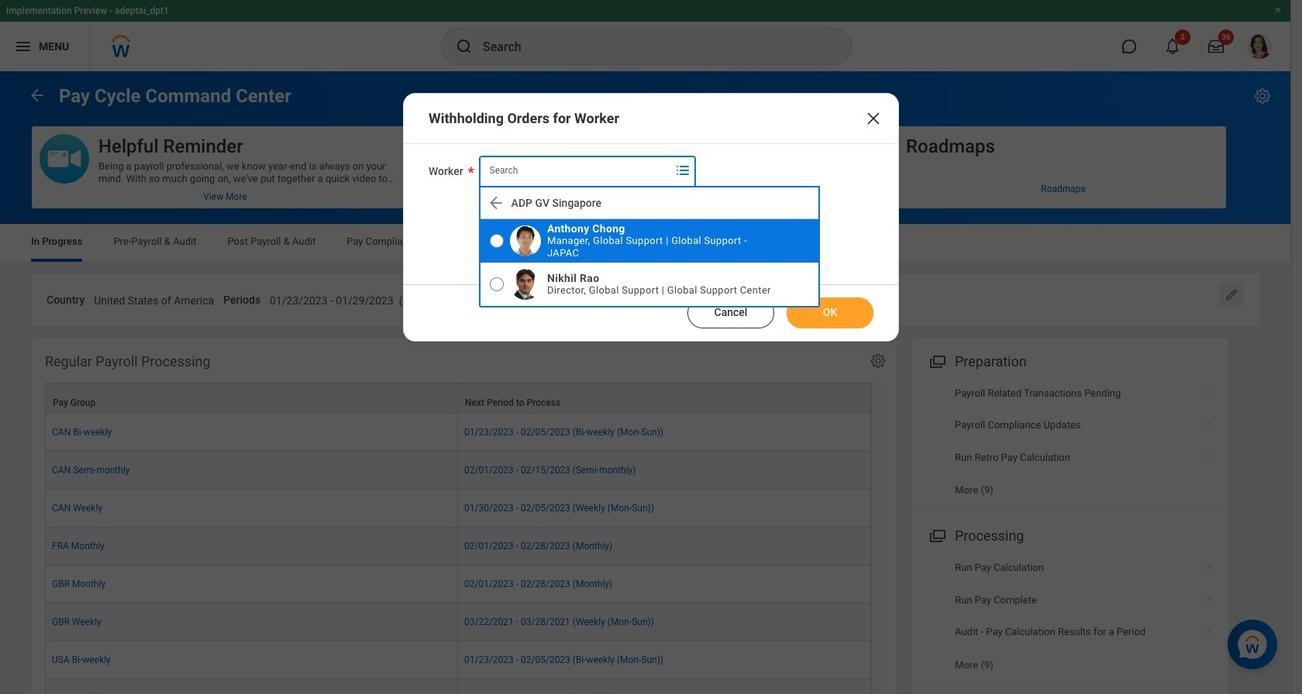 Task type: locate. For each thing, give the bounding box(es) containing it.
list
[[912, 377, 1229, 506], [912, 552, 1229, 681]]

2 chevron right image from the top
[[1199, 589, 1219, 605]]

search image
[[455, 37, 474, 56]]

0 vertical spatial menu group image
[[926, 350, 947, 371]]

row
[[45, 383, 871, 414], [45, 414, 871, 452], [45, 452, 871, 490], [45, 490, 871, 528], [45, 528, 871, 566], [45, 566, 871, 604], [45, 604, 871, 642], [45, 642, 871, 680], [45, 680, 871, 695]]

8 row from the top
[[45, 642, 871, 680]]

1 row from the top
[[45, 383, 871, 414]]

prompts image
[[673, 161, 692, 180]]

1 vertical spatial chevron right image
[[1199, 589, 1219, 605]]

None text field
[[714, 285, 858, 312]]

close environment banner image
[[1274, 5, 1283, 15]]

2 list from the top
[[912, 552, 1229, 681]]

0 vertical spatial chevron right image
[[1199, 382, 1219, 398]]

banner
[[0, 0, 1291, 71]]

1 menu group image from the top
[[926, 350, 947, 371]]

anthony chong image
[[510, 226, 541, 257]]

3 chevron right image from the top
[[1199, 557, 1219, 572]]

menu group image
[[926, 350, 947, 371], [926, 525, 947, 546]]

tab list
[[16, 225, 1275, 262]]

dialog
[[403, 93, 899, 342]]

1 vertical spatial menu group image
[[926, 525, 947, 546]]

1 vertical spatial list
[[912, 552, 1229, 681]]

None text field
[[94, 285, 214, 312], [270, 285, 494, 312], [94, 285, 214, 312], [270, 285, 494, 312]]

2 menu group image from the top
[[926, 525, 947, 546]]

chevron right image
[[1199, 414, 1219, 430], [1199, 446, 1219, 462], [1199, 557, 1219, 572], [1199, 621, 1219, 637]]

main content
[[0, 71, 1291, 695]]

1 list from the top
[[912, 377, 1229, 506]]

3 row from the top
[[45, 452, 871, 490]]

9 row from the top
[[45, 680, 871, 695]]

0 vertical spatial list
[[912, 377, 1229, 506]]

5 row from the top
[[45, 528, 871, 566]]

chevron right image
[[1199, 382, 1219, 398], [1199, 589, 1219, 605]]

1 chevron right image from the top
[[1199, 414, 1219, 430]]

inbox large image
[[1209, 39, 1224, 54]]

Search field
[[480, 157, 670, 184]]



Task type: describe. For each thing, give the bounding box(es) containing it.
notifications large image
[[1165, 39, 1181, 54]]

4 chevron right image from the top
[[1199, 621, 1219, 637]]

configure this page image
[[1254, 87, 1272, 105]]

4 row from the top
[[45, 490, 871, 528]]

menu group image for 2nd list from the top
[[926, 525, 947, 546]]

2 chevron right image from the top
[[1199, 446, 1219, 462]]

6 row from the top
[[45, 566, 871, 604]]

2 row from the top
[[45, 414, 871, 452]]

profile logan mcneil element
[[1238, 29, 1281, 64]]

7 row from the top
[[45, 604, 871, 642]]

previous page image
[[28, 86, 47, 104]]

x image
[[864, 109, 883, 128]]

menu group image for second list from the bottom
[[926, 350, 947, 371]]

1 chevron right image from the top
[[1199, 382, 1219, 398]]

regular payroll processing element
[[31, 339, 897, 695]]

nikhil rao image
[[510, 269, 541, 300]]

arrow left image
[[487, 194, 505, 212]]

edit image
[[1224, 288, 1240, 303]]



Task type: vqa. For each thing, say whether or not it's contained in the screenshot.
understand
no



